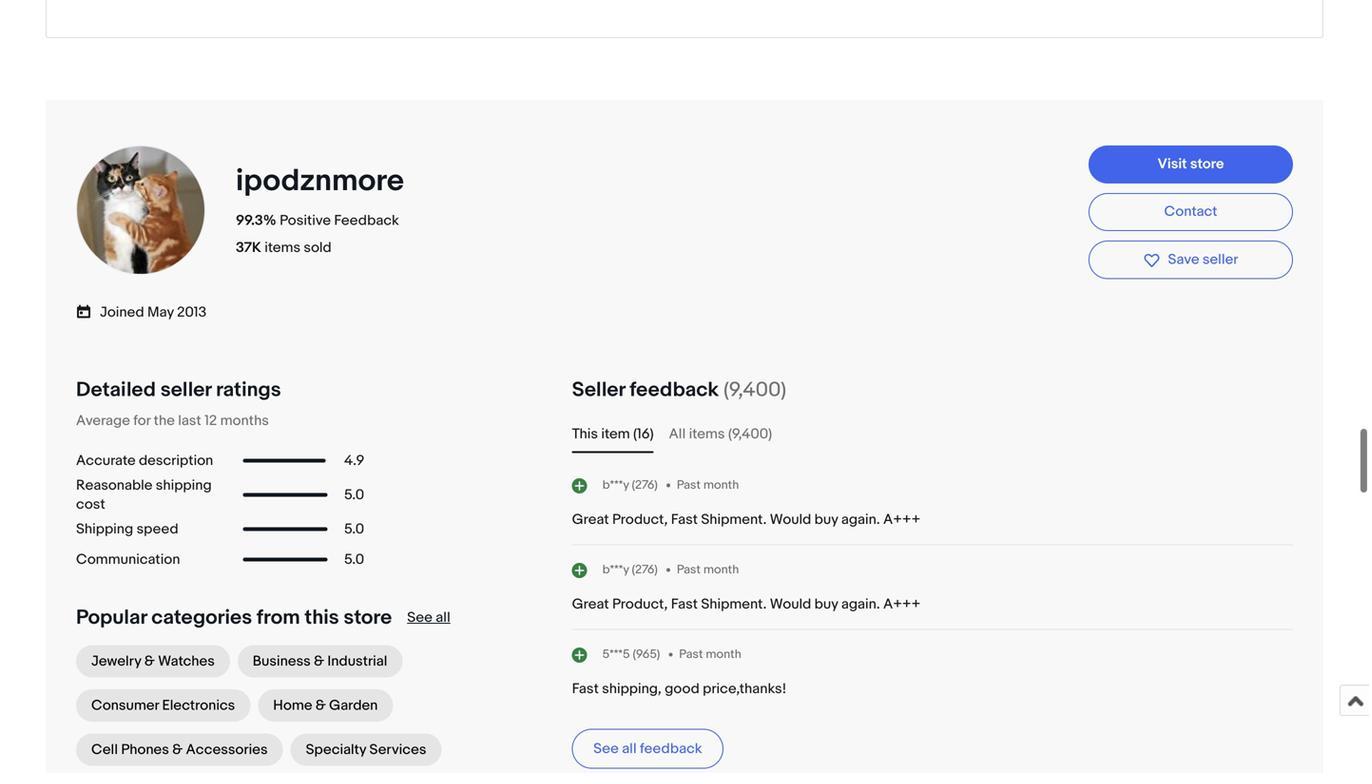 Task type: locate. For each thing, give the bounding box(es) containing it.
store up industrial
[[344, 605, 392, 630]]

b***y
[[603, 478, 629, 492], [603, 562, 629, 577]]

& right phones
[[172, 741, 183, 758]]

1 vertical spatial seller
[[160, 377, 211, 402]]

1 5.0 from the top
[[344, 486, 364, 503]]

1 a+++ from the top
[[884, 511, 921, 528]]

see
[[407, 609, 433, 626], [594, 740, 619, 757]]

2 product, from the top
[[612, 596, 668, 613]]

description
[[139, 452, 213, 469]]

1 vertical spatial b***y
[[603, 562, 629, 577]]

1 vertical spatial items
[[689, 425, 725, 443]]

great down this
[[572, 511, 609, 528]]

1 vertical spatial would
[[770, 596, 812, 613]]

& inside jewelry & watches link
[[144, 653, 155, 670]]

0 vertical spatial seller
[[1203, 251, 1239, 268]]

3 5.0 from the top
[[344, 551, 364, 568]]

b***y (276)
[[603, 478, 658, 492], [603, 562, 658, 577]]

& inside home & garden "link"
[[316, 697, 326, 714]]

2 vertical spatial 5.0
[[344, 551, 364, 568]]

cost
[[76, 496, 105, 513]]

1 vertical spatial b***y (276)
[[603, 562, 658, 577]]

2 a+++ from the top
[[884, 596, 921, 613]]

would
[[770, 511, 812, 528], [770, 596, 812, 613]]

positive
[[280, 212, 331, 229]]

items for all
[[689, 425, 725, 443]]

0 horizontal spatial see
[[407, 609, 433, 626]]

jewelry & watches
[[91, 653, 215, 670]]

2 vertical spatial month
[[706, 647, 742, 662]]

product, down (16)
[[612, 511, 668, 528]]

shipment. down all items (9,400)
[[701, 511, 767, 528]]

joined
[[100, 304, 144, 321]]

great product, fast shipment. would buy again. a+++
[[572, 511, 921, 528], [572, 596, 921, 613]]

1 again. from the top
[[841, 511, 880, 528]]

0 vertical spatial items
[[265, 239, 301, 256]]

(276) up (965)
[[632, 562, 658, 577]]

tab list
[[572, 423, 1293, 445]]

1 vertical spatial 5.0
[[344, 521, 364, 538]]

0 horizontal spatial items
[[265, 239, 301, 256]]

fast left shipping,
[[572, 680, 599, 697]]

consumer electronics
[[91, 697, 235, 714]]

2 would from the top
[[770, 596, 812, 613]]

0 horizontal spatial seller
[[160, 377, 211, 402]]

1 vertical spatial product,
[[612, 596, 668, 613]]

1 vertical spatial see
[[594, 740, 619, 757]]

1 vertical spatial past
[[677, 563, 701, 577]]

0 vertical spatial again.
[[841, 511, 880, 528]]

1 great product, fast shipment. would buy again. a+++ from the top
[[572, 511, 921, 528]]

popular
[[76, 605, 147, 630]]

product, up (965)
[[612, 596, 668, 613]]

1 vertical spatial store
[[344, 605, 392, 630]]

past
[[677, 478, 701, 493], [677, 563, 701, 577], [679, 647, 703, 662]]

0 vertical spatial (9,400)
[[724, 377, 787, 402]]

& right "business"
[[314, 653, 324, 670]]

1 vertical spatial all
[[622, 740, 637, 757]]

& right the home
[[316, 697, 326, 714]]

accurate
[[76, 452, 136, 469]]

buy
[[815, 511, 838, 528], [815, 596, 838, 613]]

0 vertical spatial (276)
[[632, 478, 658, 492]]

great
[[572, 511, 609, 528], [572, 596, 609, 613]]

1 vertical spatial feedback
[[640, 740, 702, 757]]

reasonable shipping cost
[[76, 477, 212, 513]]

1 vertical spatial month
[[704, 563, 739, 577]]

0 vertical spatial product,
[[612, 511, 668, 528]]

1 vertical spatial great product, fast shipment. would buy again. a+++
[[572, 596, 921, 613]]

1 vertical spatial great
[[572, 596, 609, 613]]

1 (276) from the top
[[632, 478, 658, 492]]

good
[[665, 680, 700, 697]]

ipodznmore
[[236, 163, 404, 200]]

all
[[669, 425, 686, 443]]

1 horizontal spatial items
[[689, 425, 725, 443]]

shipping
[[156, 477, 212, 494]]

month
[[704, 478, 739, 493], [704, 563, 739, 577], [706, 647, 742, 662]]

0 vertical spatial 5.0
[[344, 486, 364, 503]]

great up 5***5
[[572, 596, 609, 613]]

seller feedback (9,400)
[[572, 377, 787, 402]]

1 horizontal spatial see
[[594, 740, 619, 757]]

1 b***y from the top
[[603, 478, 629, 492]]

37k
[[236, 239, 261, 256]]

industrial
[[328, 653, 387, 670]]

0 vertical spatial a+++
[[884, 511, 921, 528]]

0 vertical spatial shipment.
[[701, 511, 767, 528]]

1 vertical spatial shipment.
[[701, 596, 767, 613]]

& inside business & industrial link
[[314, 653, 324, 670]]

again.
[[841, 511, 880, 528], [841, 596, 880, 613]]

business & industrial
[[253, 653, 387, 670]]

4.9
[[344, 452, 364, 469]]

visit store link
[[1089, 146, 1293, 184]]

visit store
[[1158, 156, 1224, 173]]

0 vertical spatial month
[[704, 478, 739, 493]]

0 vertical spatial all
[[436, 609, 451, 626]]

(276)
[[632, 478, 658, 492], [632, 562, 658, 577]]

2 5.0 from the top
[[344, 521, 364, 538]]

0 vertical spatial great
[[572, 511, 609, 528]]

seller right save
[[1203, 251, 1239, 268]]

shipment. up price,thanks!
[[701, 596, 767, 613]]

b***y (276) down (16)
[[603, 478, 658, 492]]

b***y up 5***5
[[603, 562, 629, 577]]

items for 37k
[[265, 239, 301, 256]]

& for home
[[316, 697, 326, 714]]

(276) down (16)
[[632, 478, 658, 492]]

store right visit
[[1191, 156, 1224, 173]]

1 horizontal spatial store
[[1191, 156, 1224, 173]]

product,
[[612, 511, 668, 528], [612, 596, 668, 613]]

0 vertical spatial great product, fast shipment. would buy again. a+++
[[572, 511, 921, 528]]

0 horizontal spatial all
[[436, 609, 451, 626]]

months
[[220, 412, 269, 429]]

specialty
[[306, 741, 366, 758]]

0 vertical spatial b***y (276)
[[603, 478, 658, 492]]

contact link
[[1089, 193, 1293, 231]]

& for business
[[314, 653, 324, 670]]

0 horizontal spatial store
[[344, 605, 392, 630]]

jewelry
[[91, 653, 141, 670]]

this
[[572, 425, 598, 443]]

&
[[144, 653, 155, 670], [314, 653, 324, 670], [316, 697, 326, 714], [172, 741, 183, 758]]

seller
[[1203, 251, 1239, 268], [160, 377, 211, 402]]

seller up last
[[160, 377, 211, 402]]

items right 37k on the left of the page
[[265, 239, 301, 256]]

99.3%
[[236, 212, 276, 229]]

1 vertical spatial again.
[[841, 596, 880, 613]]

great product, fast shipment. would buy again. a+++ up price,thanks!
[[572, 596, 921, 613]]

services
[[369, 741, 426, 758]]

save seller
[[1168, 251, 1239, 268]]

store
[[1191, 156, 1224, 173], [344, 605, 392, 630]]

past month
[[677, 478, 739, 493], [677, 563, 739, 577], [679, 647, 742, 662]]

0 vertical spatial see
[[407, 609, 433, 626]]

jewelry & watches link
[[76, 645, 230, 677]]

1 vertical spatial (276)
[[632, 562, 658, 577]]

fast
[[671, 511, 698, 528], [671, 596, 698, 613], [572, 680, 599, 697]]

2 shipment. from the top
[[701, 596, 767, 613]]

seller
[[572, 377, 625, 402]]

0 vertical spatial store
[[1191, 156, 1224, 173]]

99.3% positive feedback
[[236, 212, 399, 229]]

2 great from the top
[[572, 596, 609, 613]]

shipment.
[[701, 511, 767, 528], [701, 596, 767, 613]]

0 vertical spatial would
[[770, 511, 812, 528]]

item
[[601, 425, 630, 443]]

ipodznmore link
[[236, 163, 411, 200]]

fast down all at the bottom
[[671, 511, 698, 528]]

feedback up all at the bottom
[[630, 377, 719, 402]]

garden
[[329, 697, 378, 714]]

seller inside button
[[1203, 251, 1239, 268]]

a+++
[[884, 511, 921, 528], [884, 596, 921, 613]]

1 horizontal spatial all
[[622, 740, 637, 757]]

0 vertical spatial buy
[[815, 511, 838, 528]]

cell
[[91, 741, 118, 758]]

1 vertical spatial a+++
[[884, 596, 921, 613]]

5.0
[[344, 486, 364, 503], [344, 521, 364, 538], [344, 551, 364, 568]]

& right jewelry
[[144, 653, 155, 670]]

feedback down the fast shipping, good price,thanks!
[[640, 740, 702, 757]]

2 again. from the top
[[841, 596, 880, 613]]

great product, fast shipment. would buy again. a+++ down all items (9,400)
[[572, 511, 921, 528]]

(9,400) right all at the bottom
[[728, 425, 772, 443]]

watches
[[158, 653, 215, 670]]

(9,400)
[[724, 377, 787, 402], [728, 425, 772, 443]]

sold
[[304, 239, 332, 256]]

cell phones & accessories
[[91, 741, 268, 758]]

fast up good
[[671, 596, 698, 613]]

(9,400) inside tab list
[[728, 425, 772, 443]]

items right all at the bottom
[[689, 425, 725, 443]]

0 vertical spatial b***y
[[603, 478, 629, 492]]

1 horizontal spatial seller
[[1203, 251, 1239, 268]]

2 great product, fast shipment. would buy again. a+++ from the top
[[572, 596, 921, 613]]

home & garden
[[273, 697, 378, 714]]

for
[[133, 412, 151, 429]]

all
[[436, 609, 451, 626], [622, 740, 637, 757]]

b***y down 'item'
[[603, 478, 629, 492]]

1 vertical spatial buy
[[815, 596, 838, 613]]

1 vertical spatial (9,400)
[[728, 425, 772, 443]]

may
[[147, 304, 174, 321]]

b***y (276) up 5***5 (965)
[[603, 562, 658, 577]]

(9,400) up all items (9,400)
[[724, 377, 787, 402]]

accessories
[[186, 741, 268, 758]]

consumer
[[91, 697, 159, 714]]

0 vertical spatial past
[[677, 478, 701, 493]]

1 great from the top
[[572, 511, 609, 528]]

(16)
[[633, 425, 654, 443]]



Task type: describe. For each thing, give the bounding box(es) containing it.
0 vertical spatial fast
[[671, 511, 698, 528]]

specialty services
[[306, 741, 426, 758]]

the
[[154, 412, 175, 429]]

see all link
[[407, 609, 451, 626]]

1 shipment. from the top
[[701, 511, 767, 528]]

about this item tab panel
[[61, 0, 1291, 3]]

price,thanks!
[[703, 680, 787, 697]]

from
[[257, 605, 300, 630]]

(965)
[[633, 647, 660, 662]]

all for see all feedback
[[622, 740, 637, 757]]

all items (9,400)
[[669, 425, 772, 443]]

detailed
[[76, 377, 156, 402]]

shipping speed
[[76, 521, 178, 538]]

popular categories from this store
[[76, 605, 392, 630]]

reasonable
[[76, 477, 153, 494]]

home
[[273, 697, 312, 714]]

1 vertical spatial past month
[[677, 563, 739, 577]]

contact
[[1165, 203, 1218, 220]]

speed
[[137, 521, 178, 538]]

save seller button
[[1089, 241, 1293, 279]]

2 buy from the top
[[815, 596, 838, 613]]

this item (16)
[[572, 425, 654, 443]]

see all feedback link
[[572, 729, 724, 769]]

visit
[[1158, 156, 1187, 173]]

communication
[[76, 551, 180, 568]]

2 vertical spatial fast
[[572, 680, 599, 697]]

see for see all feedback
[[594, 740, 619, 757]]

2 vertical spatial past month
[[679, 647, 742, 662]]

5***5
[[603, 647, 630, 662]]

save
[[1168, 251, 1200, 268]]

5.0 for shipping
[[344, 486, 364, 503]]

feedback
[[334, 212, 399, 229]]

seller for save
[[1203, 251, 1239, 268]]

0 vertical spatial past month
[[677, 478, 739, 493]]

1 would from the top
[[770, 511, 812, 528]]

1 vertical spatial fast
[[671, 596, 698, 613]]

(9,400) for all items (9,400)
[[728, 425, 772, 443]]

seller for detailed
[[160, 377, 211, 402]]

2 b***y (276) from the top
[[603, 562, 658, 577]]

5***5 (965)
[[603, 647, 660, 662]]

& for jewelry
[[144, 653, 155, 670]]

ratings
[[216, 377, 281, 402]]

2 b***y from the top
[[603, 562, 629, 577]]

(9,400) for seller feedback (9,400)
[[724, 377, 787, 402]]

electronics
[[162, 697, 235, 714]]

average
[[76, 412, 130, 429]]

last
[[178, 412, 201, 429]]

& inside 'cell phones & accessories' link
[[172, 741, 183, 758]]

business
[[253, 653, 311, 670]]

consumer electronics link
[[76, 689, 250, 722]]

0 vertical spatial feedback
[[630, 377, 719, 402]]

shipping
[[76, 521, 133, 538]]

shipping,
[[602, 680, 662, 697]]

all for see all
[[436, 609, 451, 626]]

1 buy from the top
[[815, 511, 838, 528]]

phones
[[121, 741, 169, 758]]

specialty services link
[[291, 734, 442, 766]]

37k items sold
[[236, 239, 332, 256]]

2013
[[177, 304, 207, 321]]

detailed seller ratings
[[76, 377, 281, 402]]

1 product, from the top
[[612, 511, 668, 528]]

tab list containing this item (16)
[[572, 423, 1293, 445]]

5.0 for speed
[[344, 521, 364, 538]]

ipodznmore image
[[74, 144, 207, 277]]

1 b***y (276) from the top
[[603, 478, 658, 492]]

this
[[305, 605, 339, 630]]

see all
[[407, 609, 451, 626]]

see for see all
[[407, 609, 433, 626]]

2 (276) from the top
[[632, 562, 658, 577]]

cell phones & accessories link
[[76, 734, 283, 766]]

12
[[205, 412, 217, 429]]

business & industrial link
[[238, 645, 403, 677]]

categories
[[151, 605, 252, 630]]

joined may 2013
[[100, 304, 207, 321]]

accurate description
[[76, 452, 213, 469]]

2 vertical spatial past
[[679, 647, 703, 662]]

home & garden link
[[258, 689, 393, 722]]

see all feedback
[[594, 740, 702, 757]]

text__icon wrapper image
[[76, 301, 100, 320]]

average for the last 12 months
[[76, 412, 269, 429]]

fast shipping, good price,thanks!
[[572, 680, 787, 697]]



Task type: vqa. For each thing, say whether or not it's contained in the screenshot.
"good"
yes



